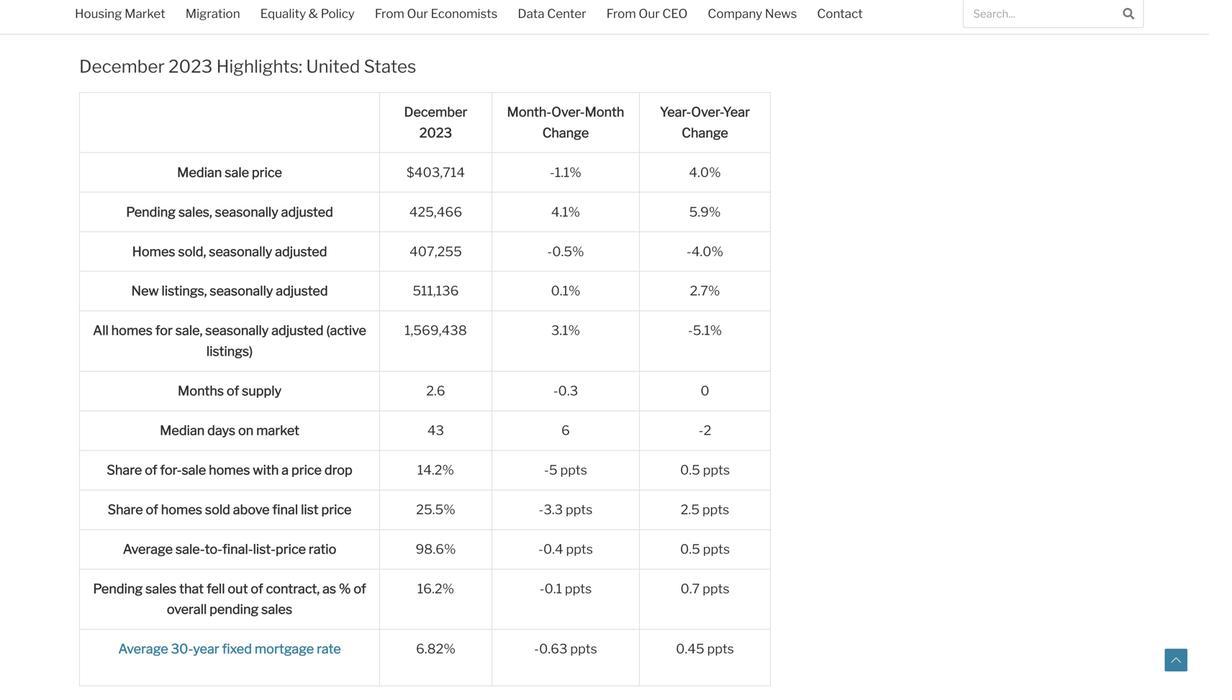 Task type: vqa. For each thing, say whether or not it's contained in the screenshot.
the Year-Over-Year Change
yes



Task type: describe. For each thing, give the bounding box(es) containing it.
- for 4.0%
[[687, 244, 692, 259]]

0.3
[[558, 383, 578, 399]]

2023 for december 2023 highlights: united states
[[168, 56, 213, 77]]

- for 0.63
[[534, 641, 539, 657]]

homes inside all homes for sale, seasonally adjusted (active listings)
[[111, 323, 153, 339]]

sale-
[[176, 541, 205, 557]]

housing
[[75, 6, 122, 21]]

-4.0%
[[687, 244, 724, 259]]

16.2%
[[417, 581, 454, 597]]

3.1%
[[551, 323, 580, 339]]

median sale price
[[177, 164, 282, 180]]

months of supply
[[178, 383, 282, 399]]

search image
[[1123, 8, 1135, 19]]

ppts down 2.5 ppts
[[703, 541, 730, 557]]

for
[[155, 323, 173, 339]]

company news link
[[698, 0, 807, 30]]

1 vertical spatial sales
[[261, 602, 292, 618]]

-2
[[699, 423, 712, 438]]

share for share of homes sold above final list price
[[108, 502, 143, 518]]

adjusted inside all homes for sale, seasonally adjusted (active listings)
[[272, 323, 324, 339]]

on
[[238, 423, 254, 438]]

all
[[93, 323, 109, 339]]

- for 5.1%
[[688, 323, 693, 339]]

migration
[[186, 6, 240, 21]]

drop
[[325, 462, 353, 478]]

0.5 for -0.4 ppts
[[680, 541, 700, 557]]

change for month-
[[543, 125, 589, 141]]

over- for year-
[[691, 104, 723, 120]]

4.1%
[[551, 204, 580, 220]]

ppts right 0.45
[[707, 641, 734, 657]]

from our economists link
[[365, 0, 508, 30]]

ppts right the 0.4
[[566, 541, 593, 557]]

price up pending sales, seasonally adjusted
[[252, 164, 282, 180]]

43
[[428, 423, 444, 438]]

ppts right 2.5
[[703, 502, 730, 518]]

0.1
[[545, 581, 562, 597]]

of right % at the bottom
[[354, 581, 366, 597]]

-0.63 ppts
[[534, 641, 597, 657]]

ratio
[[309, 541, 337, 557]]

to-
[[205, 541, 222, 557]]

ppts right the 3.3 at the left
[[566, 502, 593, 518]]

ceo
[[663, 6, 688, 21]]

0.4
[[543, 541, 564, 557]]

407,255
[[410, 244, 462, 259]]

- for 0.5%
[[547, 244, 552, 259]]

average for average sale-to-final-list-price ratio
[[123, 541, 173, 557]]

from our ceo
[[607, 6, 688, 21]]

5.9%
[[689, 204, 721, 220]]

year-over-year change
[[660, 104, 750, 141]]

fixed
[[222, 641, 252, 657]]

our for ceo
[[639, 6, 660, 21]]

data center link
[[508, 0, 597, 30]]

from for from our ceo
[[607, 6, 636, 21]]

share of for-sale homes with a price drop
[[107, 462, 353, 478]]

- for 3.3
[[539, 502, 544, 518]]

equality
[[260, 6, 306, 21]]

1.1%
[[555, 164, 582, 180]]

pending
[[210, 602, 259, 618]]

year
[[193, 641, 219, 657]]

share of homes sold above final list price
[[108, 502, 352, 518]]

list
[[301, 502, 319, 518]]

housing market
[[75, 6, 165, 21]]

adjusted for new listings, seasonally adjusted
[[276, 283, 328, 299]]

our for economists
[[407, 6, 428, 21]]

month
[[585, 104, 625, 120]]

ppts right 0.63
[[571, 641, 597, 657]]

of for homes
[[146, 502, 158, 518]]

pending for pending sales that fell out of contract, as % of overall pending sales
[[93, 581, 143, 597]]

ppts right "0.1"
[[565, 581, 592, 597]]

- for 2
[[699, 423, 704, 438]]

average for average 30-year fixed mortgage rate
[[118, 641, 168, 657]]

0.7 ppts
[[681, 581, 730, 597]]

1 vertical spatial homes
[[209, 462, 250, 478]]

-0.5%
[[547, 244, 584, 259]]

equality & policy
[[260, 6, 355, 21]]

0.7
[[681, 581, 700, 597]]

1,569,438
[[405, 323, 467, 339]]

change for year-
[[682, 125, 729, 141]]

sale,
[[176, 323, 203, 339]]

0.5%
[[552, 244, 584, 259]]

price right list
[[321, 502, 352, 518]]

housing market link
[[65, 0, 175, 30]]

list-
[[253, 541, 276, 557]]

5.1%
[[693, 323, 722, 339]]

december 2023 highlights: united states
[[79, 56, 416, 77]]

market
[[256, 423, 300, 438]]

median for median sale price
[[177, 164, 222, 180]]

for-
[[160, 462, 182, 478]]

pending sales, seasonally adjusted
[[126, 204, 333, 220]]

pending sales that fell out of contract, as % of overall pending sales
[[93, 581, 366, 618]]

-3.3 ppts
[[539, 502, 593, 518]]

seasonally for sold,
[[209, 244, 272, 259]]

-1.1%
[[550, 164, 582, 180]]

511,136
[[413, 283, 459, 299]]

united
[[306, 56, 360, 77]]

2.7%
[[690, 283, 720, 299]]

data
[[518, 6, 545, 21]]



Task type: locate. For each thing, give the bounding box(es) containing it.
1 vertical spatial 4.0%
[[692, 244, 724, 259]]

from our economists
[[375, 6, 498, 21]]

1 horizontal spatial sale
[[225, 164, 249, 180]]

median for median days on market
[[160, 423, 205, 438]]

0.45
[[676, 641, 705, 657]]

0
[[701, 383, 710, 399]]

1 horizontal spatial december
[[404, 104, 468, 120]]

adjusted for homes sold, seasonally adjusted
[[275, 244, 327, 259]]

- for 5
[[544, 462, 549, 478]]

0 horizontal spatial homes
[[111, 323, 153, 339]]

ppts
[[561, 462, 587, 478], [703, 462, 730, 478], [566, 502, 593, 518], [703, 502, 730, 518], [566, 541, 593, 557], [703, 541, 730, 557], [565, 581, 592, 597], [703, 581, 730, 597], [571, 641, 597, 657], [707, 641, 734, 657]]

2023
[[168, 56, 213, 77], [420, 125, 452, 141]]

december for december 2023
[[404, 104, 468, 120]]

1 horizontal spatial sales
[[261, 602, 292, 618]]

0 vertical spatial 2023
[[168, 56, 213, 77]]

median up sales,
[[177, 164, 222, 180]]

seasonally inside all homes for sale, seasonally adjusted (active listings)
[[205, 323, 269, 339]]

25.5%
[[416, 502, 456, 518]]

from right policy
[[375, 6, 405, 21]]

average left sale-
[[123, 541, 173, 557]]

over- inside year-over-year change
[[691, 104, 723, 120]]

0 vertical spatial average
[[123, 541, 173, 557]]

2 vertical spatial homes
[[161, 502, 202, 518]]

2 0.5 ppts from the top
[[680, 541, 730, 557]]

center
[[547, 6, 587, 21]]

change up -1.1%
[[543, 125, 589, 141]]

mortgage
[[255, 641, 314, 657]]

from for from our economists
[[375, 6, 405, 21]]

0 horizontal spatial sales
[[146, 581, 177, 597]]

0.1%
[[551, 283, 581, 299]]

1 horizontal spatial 2023
[[420, 125, 452, 141]]

30-
[[171, 641, 193, 657]]

0 horizontal spatial over-
[[552, 104, 585, 120]]

price right a
[[292, 462, 322, 478]]

- for 0.1
[[540, 581, 545, 597]]

rate
[[317, 641, 341, 657]]

0 vertical spatial sale
[[225, 164, 249, 180]]

1 vertical spatial 0.5 ppts
[[680, 541, 730, 557]]

sold,
[[178, 244, 206, 259]]

$403,714
[[407, 164, 465, 180]]

sale up pending sales, seasonally adjusted
[[225, 164, 249, 180]]

december down housing market link
[[79, 56, 165, 77]]

final-
[[222, 541, 253, 557]]

5
[[549, 462, 558, 478]]

our
[[407, 6, 428, 21], [639, 6, 660, 21]]

1 change from the left
[[543, 125, 589, 141]]

from left ceo
[[607, 6, 636, 21]]

seasonally down pending sales, seasonally adjusted
[[209, 244, 272, 259]]

%
[[339, 581, 351, 597]]

1 horizontal spatial our
[[639, 6, 660, 21]]

2023 inside december 2023
[[420, 125, 452, 141]]

sales down "contract,"
[[261, 602, 292, 618]]

2 change from the left
[[682, 125, 729, 141]]

1 vertical spatial pending
[[93, 581, 143, 597]]

0 vertical spatial sales
[[146, 581, 177, 597]]

ppts right the 0.7
[[703, 581, 730, 597]]

0 vertical spatial median
[[177, 164, 222, 180]]

0.63
[[539, 641, 568, 657]]

sale up sold
[[182, 462, 206, 478]]

1 horizontal spatial from
[[607, 6, 636, 21]]

average 30-year fixed mortgage rate
[[118, 641, 341, 657]]

- for 0.4
[[539, 541, 543, 557]]

0 vertical spatial december
[[79, 56, 165, 77]]

2023 for december 2023
[[420, 125, 452, 141]]

price left ratio
[[276, 541, 306, 557]]

sale
[[225, 164, 249, 180], [182, 462, 206, 478]]

pending for pending sales, seasonally adjusted
[[126, 204, 176, 220]]

from our ceo link
[[597, 0, 698, 30]]

98.6%
[[416, 541, 456, 557]]

1 vertical spatial sale
[[182, 462, 206, 478]]

seasonally up "listings)"
[[205, 323, 269, 339]]

seasonally for sales,
[[215, 204, 278, 220]]

seasonally down homes sold, seasonally adjusted on the left top
[[210, 283, 273, 299]]

0.5 up the 0.7
[[680, 541, 700, 557]]

2.5 ppts
[[681, 502, 730, 518]]

change inside the month-over-month change
[[543, 125, 589, 141]]

2 from from the left
[[607, 6, 636, 21]]

0 vertical spatial 0.5 ppts
[[680, 462, 730, 478]]

out
[[228, 581, 248, 597]]

6.82%
[[416, 641, 456, 657]]

6
[[562, 423, 570, 438]]

december 2023
[[404, 104, 468, 141]]

our inside "link"
[[639, 6, 660, 21]]

days
[[207, 423, 236, 438]]

1 vertical spatial 2023
[[420, 125, 452, 141]]

company news
[[708, 6, 797, 21]]

states
[[364, 56, 416, 77]]

Search... search field
[[964, 0, 1115, 27]]

0 horizontal spatial sale
[[182, 462, 206, 478]]

0.5 ppts for -0.4 ppts
[[680, 541, 730, 557]]

-0.3
[[553, 383, 578, 399]]

1 over- from the left
[[552, 104, 585, 120]]

ppts down the 2
[[703, 462, 730, 478]]

share
[[107, 462, 142, 478], [108, 502, 143, 518]]

1 horizontal spatial change
[[682, 125, 729, 141]]

&
[[309, 6, 318, 21]]

from inside from our economists link
[[375, 6, 405, 21]]

2 0.5 from the top
[[680, 541, 700, 557]]

0.5 for -5 ppts
[[680, 462, 700, 478]]

-5 ppts
[[544, 462, 587, 478]]

our left ceo
[[639, 6, 660, 21]]

1 from from the left
[[375, 6, 405, 21]]

0.5 up 2.5
[[680, 462, 700, 478]]

4.0% up 5.9%
[[689, 164, 721, 180]]

pending inside pending sales that fell out of contract, as % of overall pending sales
[[93, 581, 143, 597]]

supply
[[242, 383, 282, 399]]

change down the year-
[[682, 125, 729, 141]]

of left sold
[[146, 502, 158, 518]]

0 vertical spatial 0.5
[[680, 462, 700, 478]]

adjusted for pending sales, seasonally adjusted
[[281, 204, 333, 220]]

listings)
[[207, 343, 253, 359]]

seasonally for listings,
[[210, 283, 273, 299]]

a
[[282, 462, 289, 478]]

1 vertical spatial share
[[108, 502, 143, 518]]

1 horizontal spatial homes
[[161, 502, 202, 518]]

None search field
[[963, 0, 1144, 28]]

0 horizontal spatial december
[[79, 56, 165, 77]]

price
[[252, 164, 282, 180], [292, 462, 322, 478], [321, 502, 352, 518], [276, 541, 306, 557]]

month-over-month change
[[507, 104, 625, 141]]

above
[[233, 502, 270, 518]]

2
[[704, 423, 712, 438]]

1 vertical spatial median
[[160, 423, 205, 438]]

0.5 ppts
[[680, 462, 730, 478], [680, 541, 730, 557]]

sales left that
[[146, 581, 177, 597]]

contract,
[[266, 581, 320, 597]]

homes right all on the top of page
[[111, 323, 153, 339]]

ppts right 5
[[561, 462, 587, 478]]

our left economists
[[407, 6, 428, 21]]

2 horizontal spatial homes
[[209, 462, 250, 478]]

0 vertical spatial share
[[107, 462, 142, 478]]

all homes for sale, seasonally adjusted (active listings)
[[93, 323, 366, 359]]

2 our from the left
[[639, 6, 660, 21]]

1 horizontal spatial over-
[[691, 104, 723, 120]]

new
[[131, 283, 159, 299]]

policy
[[321, 6, 355, 21]]

- for 1.1%
[[550, 164, 555, 180]]

0 vertical spatial 4.0%
[[689, 164, 721, 180]]

homes left sold
[[161, 502, 202, 518]]

0 horizontal spatial 2023
[[168, 56, 213, 77]]

1 vertical spatial december
[[404, 104, 468, 120]]

from inside from our ceo "link"
[[607, 6, 636, 21]]

2023 down migration link
[[168, 56, 213, 77]]

december for december 2023 highlights: united states
[[79, 56, 165, 77]]

2023 up $403,714
[[420, 125, 452, 141]]

- for 0.3
[[553, 383, 558, 399]]

0 vertical spatial pending
[[126, 204, 176, 220]]

equality & policy link
[[250, 0, 365, 30]]

of for for-
[[145, 462, 157, 478]]

sales,
[[179, 204, 212, 220]]

december up $403,714
[[404, 104, 468, 120]]

company
[[708, 6, 763, 21]]

listings,
[[162, 283, 207, 299]]

0 horizontal spatial our
[[407, 6, 428, 21]]

-0.1 ppts
[[540, 581, 592, 597]]

14.2%
[[418, 462, 454, 478]]

median left "days"
[[160, 423, 205, 438]]

0.5 ppts up 0.7 ppts at the bottom right
[[680, 541, 730, 557]]

0 horizontal spatial from
[[375, 6, 405, 21]]

data center
[[518, 6, 587, 21]]

homes left with
[[209, 462, 250, 478]]

final
[[272, 502, 298, 518]]

seasonally up homes sold, seasonally adjusted on the left top
[[215, 204, 278, 220]]

0.5 ppts for -5 ppts
[[680, 462, 730, 478]]

sales
[[146, 581, 177, 597], [261, 602, 292, 618]]

average sale-to-final-list-price ratio
[[123, 541, 337, 557]]

as
[[323, 581, 336, 597]]

change inside year-over-year change
[[682, 125, 729, 141]]

of
[[227, 383, 239, 399], [145, 462, 157, 478], [146, 502, 158, 518], [251, 581, 263, 597], [354, 581, 366, 597]]

2.6
[[426, 383, 445, 399]]

of left for-
[[145, 462, 157, 478]]

0 vertical spatial homes
[[111, 323, 153, 339]]

1 our from the left
[[407, 6, 428, 21]]

0.5 ppts up 2.5 ppts
[[680, 462, 730, 478]]

new listings, seasonally adjusted
[[131, 283, 328, 299]]

that
[[179, 581, 204, 597]]

1 vertical spatial average
[[118, 641, 168, 657]]

share for share of for-sale homes with a price drop
[[107, 462, 142, 478]]

4.0% down 5.9%
[[692, 244, 724, 259]]

over- for month-
[[552, 104, 585, 120]]

highlights:
[[216, 56, 302, 77]]

over- inside the month-over-month change
[[552, 104, 585, 120]]

-0.4 ppts
[[539, 541, 593, 557]]

0.45 ppts
[[676, 641, 734, 657]]

of right out
[[251, 581, 263, 597]]

1 0.5 ppts from the top
[[680, 462, 730, 478]]

median days on market
[[160, 423, 300, 438]]

average left 30-
[[118, 641, 168, 657]]

average 30-year fixed mortgage rate link
[[118, 641, 341, 657]]

-5.1%
[[688, 323, 722, 339]]

news
[[765, 6, 797, 21]]

homes sold, seasonally adjusted
[[132, 244, 327, 259]]

0 horizontal spatial change
[[543, 125, 589, 141]]

1 vertical spatial 0.5
[[680, 541, 700, 557]]

of for supply
[[227, 383, 239, 399]]

2 over- from the left
[[691, 104, 723, 120]]

sold
[[205, 502, 230, 518]]

year-
[[660, 104, 691, 120]]

of left supply
[[227, 383, 239, 399]]

1 0.5 from the top
[[680, 462, 700, 478]]

year
[[723, 104, 750, 120]]



